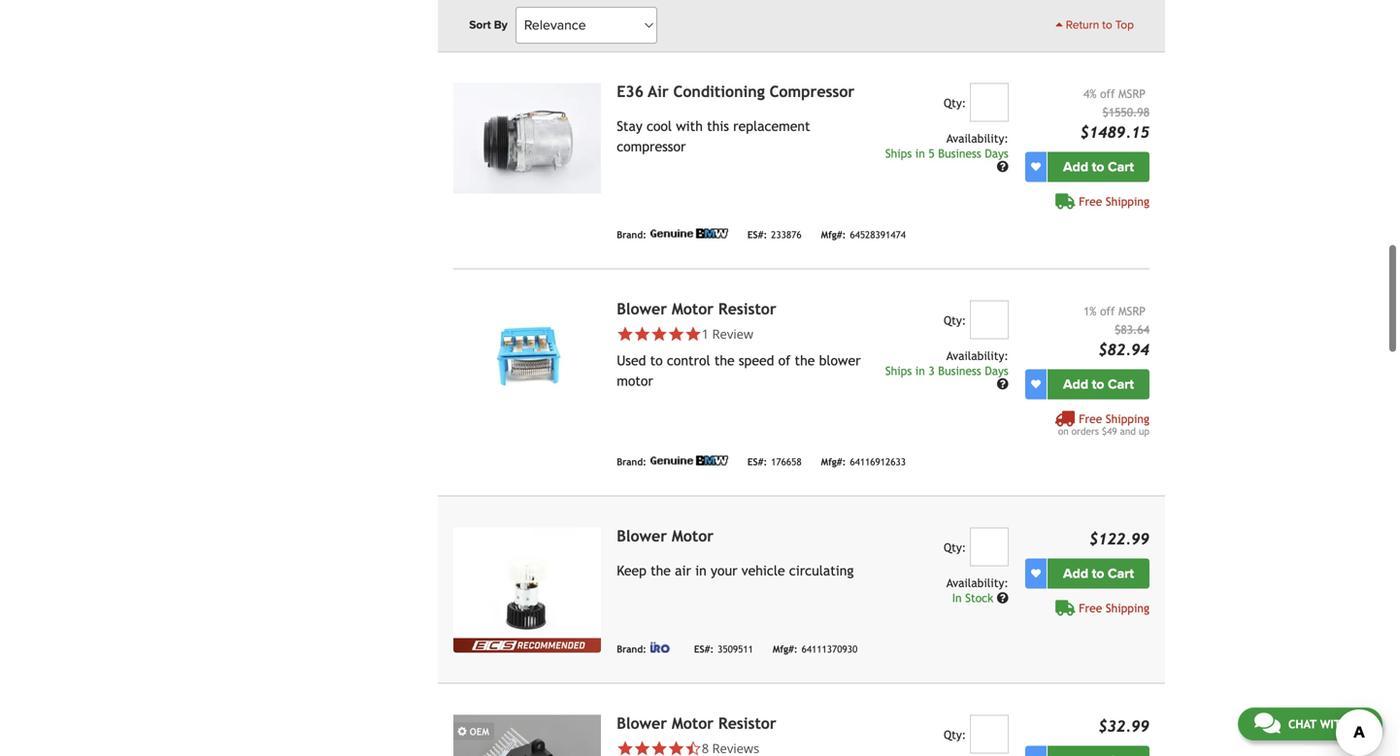 Task type: describe. For each thing, give the bounding box(es) containing it.
up
[[1139, 426, 1150, 437]]

us
[[1353, 718, 1367, 731]]

keep
[[617, 563, 647, 579]]

motor
[[617, 373, 654, 389]]

return
[[1066, 18, 1100, 32]]

business for blower motor resistor
[[939, 364, 982, 378]]

1% off msrp $83.64 $82.94
[[1084, 304, 1150, 359]]

1
[[702, 325, 709, 343]]

blower motor resistor for $32.99
[[617, 715, 777, 733]]

days for blower motor resistor
[[985, 364, 1009, 378]]

ships for blower motor resistor
[[886, 364, 912, 378]]

add to wish list image for $82.94
[[1032, 380, 1041, 389]]

blower motor resistor for qty:
[[617, 300, 777, 318]]

to left top
[[1103, 18, 1113, 32]]

availability: for conditioning
[[947, 131, 1009, 145]]

3
[[929, 364, 935, 378]]

motor for air
[[672, 527, 714, 545]]

$83.64
[[1115, 323, 1150, 336]]

availability: for resistor
[[947, 349, 1009, 363]]

to for $82.94's the add to cart button
[[1092, 376, 1105, 393]]

ecs tuning recommends this product. image
[[454, 638, 602, 653]]

mfg#: for resistor
[[821, 457, 846, 468]]

free for e36 air conditioning compressor
[[1079, 195, 1103, 208]]

mfg#: 64111370930
[[773, 644, 858, 655]]

es#: 233876
[[748, 229, 802, 240]]

by
[[494, 18, 508, 32]]

brand: for blower motor
[[617, 644, 647, 655]]

e36
[[617, 82, 644, 100]]

3 question circle image from the top
[[997, 592, 1009, 604]]

2 horizontal spatial the
[[795, 353, 815, 368]]

1 horizontal spatial the
[[715, 353, 735, 368]]

free shipping for blower motor
[[1079, 602, 1150, 615]]

2 vertical spatial es#:
[[694, 644, 714, 655]]

2 vertical spatial in
[[696, 563, 707, 579]]

blower motor resistor link for qty:
[[617, 300, 777, 318]]

es#: for conditioning
[[748, 229, 768, 240]]

blower motor link
[[617, 527, 714, 545]]

add to cart button for $82.94
[[1048, 369, 1150, 400]]

free inside free shipping on orders $49 and up
[[1079, 412, 1103, 426]]

ships in 3 business days
[[886, 364, 1009, 378]]

on
[[1059, 426, 1069, 437]]

shipping inside free shipping on orders $49 and up
[[1106, 412, 1150, 426]]

3 blower from the top
[[617, 715, 667, 733]]

mfg#: 64116912633
[[821, 457, 906, 468]]

es#3024073 - 64116920365 - blower motor resistor - used to control the speed of the blower motor - mahle - bmw image
[[454, 715, 602, 757]]

1 review
[[702, 325, 754, 343]]

2 vertical spatial mfg#:
[[773, 644, 798, 655]]

4 qty: from the top
[[944, 728, 967, 742]]

free shipping on orders $49 and up
[[1059, 412, 1150, 437]]

add to cart button for $1489.15
[[1048, 152, 1150, 182]]

3509511
[[718, 644, 754, 655]]

and
[[1121, 426, 1137, 437]]

off for $1489.15
[[1101, 87, 1116, 100]]

motor for control
[[672, 300, 714, 318]]

control
[[667, 353, 711, 368]]

business for e36 air conditioning compressor
[[939, 146, 982, 160]]

1 brand: from the top
[[617, 12, 647, 23]]

to for $1489.15 the add to cart button
[[1092, 159, 1105, 175]]

3 add to wish list image from the top
[[1032, 569, 1041, 579]]

1%
[[1084, 304, 1097, 318]]

add to cart for $82.94
[[1064, 376, 1135, 393]]

ships for e36 air conditioning compressor
[[886, 146, 912, 160]]

es#233876 - 64528391474 - e36 air conditioning compressor - stay cool with this replacement compressor - genuine bmw - bmw image
[[454, 83, 602, 194]]

$32.99
[[1099, 718, 1150, 736]]

sort by
[[469, 18, 508, 32]]

blower motor resistor link for $32.99
[[617, 715, 777, 733]]

2 1 review link from the left
[[702, 325, 754, 343]]

chat
[[1289, 718, 1317, 731]]

used to control the speed of the blower motor
[[617, 353, 861, 389]]

resistor for $32.99
[[719, 715, 777, 733]]

question circle image for resistor
[[997, 378, 1009, 390]]

$122.99
[[1090, 530, 1150, 548]]

off for $82.94
[[1101, 304, 1116, 318]]

review
[[713, 325, 754, 343]]

es#: for resistor
[[748, 457, 768, 468]]

caret up image
[[1056, 18, 1063, 30]]

64528391474
[[850, 229, 906, 240]]

brand: for blower motor resistor
[[617, 457, 647, 468]]

e36 air conditioning compressor link
[[617, 82, 855, 100]]

replacement
[[734, 118, 811, 134]]

keep the air in your vehicle circulating
[[617, 563, 854, 579]]

question circle image for conditioning
[[997, 161, 1009, 172]]

speed
[[739, 353, 775, 368]]

es#: 176658
[[748, 457, 802, 468]]

brand: for e36 air conditioning compressor
[[617, 229, 647, 240]]



Task type: locate. For each thing, give the bounding box(es) containing it.
2 question circle image from the top
[[997, 378, 1009, 390]]

brand: left denso - corporate logo
[[617, 12, 647, 23]]

msrp up $83.64
[[1119, 304, 1146, 318]]

0 vertical spatial off
[[1101, 87, 1116, 100]]

es#: left 233876
[[748, 229, 768, 240]]

2 vertical spatial blower
[[617, 715, 667, 733]]

days right 5
[[985, 146, 1009, 160]]

days
[[985, 146, 1009, 160], [985, 364, 1009, 378]]

star image
[[651, 741, 668, 757]]

0 vertical spatial add to cart
[[1064, 159, 1135, 175]]

add to cart for $1489.15
[[1064, 159, 1135, 175]]

1 vertical spatial msrp
[[1119, 304, 1146, 318]]

cool
[[647, 118, 672, 134]]

1 review link up speed
[[617, 325, 868, 343]]

es#:
[[748, 229, 768, 240], [748, 457, 768, 468], [694, 644, 714, 655]]

resistor for qty:
[[719, 300, 777, 318]]

stay cool with this replacement compressor
[[617, 118, 811, 154]]

in
[[916, 146, 926, 160], [916, 364, 926, 378], [696, 563, 707, 579]]

1 vertical spatial with
[[1321, 718, 1349, 731]]

1 vertical spatial free shipping
[[1079, 602, 1150, 615]]

1 vertical spatial mfg#:
[[821, 457, 846, 468]]

to
[[1103, 18, 1113, 32], [1092, 159, 1105, 175], [650, 353, 663, 368], [1092, 376, 1105, 393], [1092, 566, 1105, 582]]

1 vertical spatial free
[[1079, 412, 1103, 426]]

to right used
[[650, 353, 663, 368]]

$82.94
[[1099, 341, 1150, 359]]

cart down $82.94
[[1108, 376, 1135, 393]]

denso - corporate logo image
[[651, 11, 698, 21]]

free shipping down $1489.15
[[1079, 195, 1150, 208]]

2 availability: from the top
[[947, 349, 1009, 363]]

1 genuine bmw - corporate logo image from the top
[[651, 229, 728, 238]]

shipping
[[1106, 195, 1150, 208], [1106, 412, 1150, 426], [1106, 602, 1150, 615]]

the left the 'air'
[[651, 563, 671, 579]]

0 horizontal spatial the
[[651, 563, 671, 579]]

msrp up $1550.98
[[1119, 87, 1146, 100]]

3 brand: from the top
[[617, 457, 647, 468]]

$49
[[1102, 426, 1118, 437]]

2 genuine bmw - corporate logo image from the top
[[651, 456, 728, 466]]

1 vertical spatial cart
[[1108, 376, 1135, 393]]

es#: left 176658
[[748, 457, 768, 468]]

1 vertical spatial blower motor resistor
[[617, 715, 777, 733]]

compressor
[[770, 82, 855, 100]]

3 add to cart from the top
[[1064, 566, 1135, 582]]

1 vertical spatial question circle image
[[997, 378, 1009, 390]]

1 vertical spatial availability:
[[947, 349, 1009, 363]]

ships in 5 business days
[[886, 146, 1009, 160]]

5
[[929, 146, 935, 160]]

1 vertical spatial off
[[1101, 304, 1116, 318]]

3 free from the top
[[1079, 602, 1103, 615]]

question circle image down ships in 3 business days
[[997, 378, 1009, 390]]

1 vertical spatial blower motor resistor link
[[617, 715, 777, 733]]

days for e36 air conditioning compressor
[[985, 146, 1009, 160]]

genuine bmw - corporate logo image up blower motor
[[651, 456, 728, 466]]

add for $1489.15
[[1064, 159, 1089, 175]]

question circle image down ships in 5 business days
[[997, 161, 1009, 172]]

add for $82.94
[[1064, 376, 1089, 393]]

to inside used to control the speed of the blower motor
[[650, 353, 663, 368]]

blower motor
[[617, 527, 714, 545]]

cart
[[1108, 159, 1135, 175], [1108, 376, 1135, 393], [1108, 566, 1135, 582]]

resistor
[[719, 300, 777, 318], [719, 715, 777, 733]]

with left us
[[1321, 718, 1349, 731]]

free
[[1079, 195, 1103, 208], [1079, 412, 1103, 426], [1079, 602, 1103, 615]]

resistor up "review"
[[719, 300, 777, 318]]

free for blower motor
[[1079, 602, 1103, 615]]

1 review link up used to control the speed of the blower motor
[[702, 325, 754, 343]]

1 question circle image from the top
[[997, 161, 1009, 172]]

3 cart from the top
[[1108, 566, 1135, 582]]

0 vertical spatial blower motor resistor link
[[617, 300, 777, 318]]

sort
[[469, 18, 491, 32]]

with left this
[[676, 118, 703, 134]]

0 vertical spatial with
[[676, 118, 703, 134]]

176658
[[771, 457, 802, 468]]

off right "1%"
[[1101, 304, 1116, 318]]

conditioning
[[674, 82, 765, 100]]

add to wish list image for $1489.15
[[1032, 162, 1041, 172]]

1 vertical spatial in
[[916, 364, 926, 378]]

off right 4% on the right
[[1101, 87, 1116, 100]]

motor up 1
[[672, 300, 714, 318]]

4%
[[1084, 87, 1097, 100]]

to down $122.99
[[1092, 566, 1105, 582]]

cart for $82.94
[[1108, 376, 1135, 393]]

business right 5
[[939, 146, 982, 160]]

3 add to cart button from the top
[[1048, 559, 1150, 589]]

1 msrp from the top
[[1119, 87, 1146, 100]]

2 shipping from the top
[[1106, 412, 1150, 426]]

0 vertical spatial availability:
[[947, 131, 1009, 145]]

the
[[715, 353, 735, 368], [795, 353, 815, 368], [651, 563, 671, 579]]

orders
[[1072, 426, 1100, 437]]

this
[[707, 118, 729, 134]]

1 free shipping from the top
[[1079, 195, 1150, 208]]

resistor down the 3509511
[[719, 715, 777, 733]]

1 vertical spatial ships
[[886, 364, 912, 378]]

add to cart down $122.99
[[1064, 566, 1135, 582]]

ships left 3
[[886, 364, 912, 378]]

motor up half star image
[[672, 715, 714, 733]]

free shipping down $122.99
[[1079, 602, 1150, 615]]

0 vertical spatial cart
[[1108, 159, 1135, 175]]

msrp for $1489.15
[[1119, 87, 1146, 100]]

0 vertical spatial blower motor resistor
[[617, 300, 777, 318]]

uro - corporate logo image
[[651, 642, 675, 653]]

3 motor from the top
[[672, 715, 714, 733]]

ships left 5
[[886, 146, 912, 160]]

mfg#: left 64111370930 on the bottom of page
[[773, 644, 798, 655]]

genuine bmw - corporate logo image for motor
[[651, 456, 728, 466]]

2 days from the top
[[985, 364, 1009, 378]]

2 add to cart from the top
[[1064, 376, 1135, 393]]

2 free shipping from the top
[[1079, 602, 1150, 615]]

64111370930
[[802, 644, 858, 655]]

genuine bmw - corporate logo image left the es#: 233876
[[651, 229, 728, 238]]

qty: for blower motor resistor
[[944, 314, 967, 327]]

1 1 review link from the left
[[617, 325, 868, 343]]

2 blower motor resistor from the top
[[617, 715, 777, 733]]

1 review link
[[617, 325, 868, 343], [702, 325, 754, 343]]

1 days from the top
[[985, 146, 1009, 160]]

add to cart button
[[1048, 152, 1150, 182], [1048, 369, 1150, 400], [1048, 559, 1150, 589]]

1 blower from the top
[[617, 300, 667, 318]]

$1550.98
[[1103, 105, 1150, 119]]

genuine bmw - corporate logo image
[[651, 229, 728, 238], [651, 456, 728, 466]]

to for 3rd the add to cart button from the top
[[1092, 566, 1105, 582]]

qty: for e36 air conditioning compressor
[[944, 96, 967, 110]]

shipping down $1489.15
[[1106, 195, 1150, 208]]

free shipping
[[1079, 195, 1150, 208], [1079, 602, 1150, 615]]

$1489.15
[[1081, 123, 1150, 141]]

1 blower motor resistor link from the top
[[617, 300, 777, 318]]

1 off from the top
[[1101, 87, 1116, 100]]

mfg#: left 64528391474 on the top of the page
[[821, 229, 846, 240]]

add to cart button down $122.99
[[1048, 559, 1150, 589]]

blower for used
[[617, 300, 667, 318]]

0 vertical spatial shipping
[[1106, 195, 1150, 208]]

in left 3
[[916, 364, 926, 378]]

blower motor resistor link
[[617, 300, 777, 318], [617, 715, 777, 733]]

2 qty: from the top
[[944, 314, 967, 327]]

2 cart from the top
[[1108, 376, 1135, 393]]

es#: left the 3509511
[[694, 644, 714, 655]]

the right of
[[795, 353, 815, 368]]

blower motor resistor up half star image
[[617, 715, 777, 733]]

2 add to wish list image from the top
[[1032, 380, 1041, 389]]

1 vertical spatial resistor
[[719, 715, 777, 733]]

in stock
[[953, 591, 997, 605]]

es#3509511 - 64111370930 - blower motor - keep the air in your vehicle circulating - uro - bmw image
[[454, 528, 602, 638]]

1 vertical spatial shipping
[[1106, 412, 1150, 426]]

air
[[648, 82, 669, 100]]

to down $1489.15
[[1092, 159, 1105, 175]]

2 vertical spatial add to cart button
[[1048, 559, 1150, 589]]

4 brand: from the top
[[617, 644, 647, 655]]

mfg#: 64528391474
[[821, 229, 906, 240]]

compressor
[[617, 139, 686, 154]]

0 vertical spatial days
[[985, 146, 1009, 160]]

in
[[953, 591, 962, 605]]

add to cart up free shipping on orders $49 and up
[[1064, 376, 1135, 393]]

1 availability: from the top
[[947, 131, 1009, 145]]

1 add to cart button from the top
[[1048, 152, 1150, 182]]

0 vertical spatial free
[[1079, 195, 1103, 208]]

0 vertical spatial motor
[[672, 300, 714, 318]]

brand: left 'uro - corporate logo'
[[617, 644, 647, 655]]

blower for keep
[[617, 527, 667, 545]]

blower motor resistor
[[617, 300, 777, 318], [617, 715, 777, 733]]

vehicle
[[742, 563, 785, 579]]

1 cart from the top
[[1108, 159, 1135, 175]]

4% off msrp $1550.98 $1489.15
[[1081, 87, 1150, 141]]

the down "1 review"
[[715, 353, 735, 368]]

2 vertical spatial add to cart
[[1064, 566, 1135, 582]]

add to wish list image
[[1032, 162, 1041, 172], [1032, 380, 1041, 389], [1032, 569, 1041, 579]]

free down $1489.15
[[1079, 195, 1103, 208]]

mfg#:
[[821, 229, 846, 240], [821, 457, 846, 468], [773, 644, 798, 655]]

0 vertical spatial resistor
[[719, 300, 777, 318]]

233876
[[771, 229, 802, 240]]

0 vertical spatial blower
[[617, 300, 667, 318]]

1 vertical spatial add
[[1064, 376, 1089, 393]]

star image
[[617, 326, 634, 343], [634, 326, 651, 343], [651, 326, 668, 343], [668, 326, 685, 343], [685, 326, 702, 343], [617, 741, 634, 757], [634, 741, 651, 757], [668, 741, 685, 757]]

0 vertical spatial genuine bmw - corporate logo image
[[651, 229, 728, 238]]

availability:
[[947, 131, 1009, 145], [947, 349, 1009, 363], [947, 576, 1009, 590]]

availability: up ships in 3 business days
[[947, 349, 1009, 363]]

1 free from the top
[[1079, 195, 1103, 208]]

3 shipping from the top
[[1106, 602, 1150, 615]]

with inside stay cool with this replacement compressor
[[676, 118, 703, 134]]

return to top link
[[1056, 17, 1135, 34]]

3 qty: from the top
[[944, 541, 967, 554]]

1 vertical spatial add to wish list image
[[1032, 380, 1041, 389]]

0 vertical spatial business
[[939, 146, 982, 160]]

with
[[676, 118, 703, 134], [1321, 718, 1349, 731]]

None number field
[[970, 83, 1009, 122], [970, 300, 1009, 339], [970, 528, 1009, 567], [970, 715, 1009, 754], [970, 83, 1009, 122], [970, 300, 1009, 339], [970, 528, 1009, 567], [970, 715, 1009, 754]]

0 vertical spatial msrp
[[1119, 87, 1146, 100]]

brand:
[[617, 12, 647, 23], [617, 229, 647, 240], [617, 457, 647, 468], [617, 644, 647, 655]]

brand: down compressor
[[617, 229, 647, 240]]

2 business from the top
[[939, 364, 982, 378]]

cart down $1489.15
[[1108, 159, 1135, 175]]

qty: for blower motor
[[944, 541, 967, 554]]

e36 air conditioning compressor
[[617, 82, 855, 100]]

0 vertical spatial add to wish list image
[[1032, 162, 1041, 172]]

3 add from the top
[[1064, 566, 1089, 582]]

1 vertical spatial es#:
[[748, 457, 768, 468]]

in for blower motor resistor
[[916, 364, 926, 378]]

1 motor from the top
[[672, 300, 714, 318]]

2 vertical spatial add to wish list image
[[1032, 569, 1041, 579]]

1 shipping from the top
[[1106, 195, 1150, 208]]

stay
[[617, 118, 643, 134]]

chat with us
[[1289, 718, 1367, 731]]

question circle image
[[997, 161, 1009, 172], [997, 378, 1009, 390], [997, 592, 1009, 604]]

2 vertical spatial cart
[[1108, 566, 1135, 582]]

0 vertical spatial es#:
[[748, 229, 768, 240]]

question circle image right stock on the bottom right of the page
[[997, 592, 1009, 604]]

off inside 1% off msrp $83.64 $82.94
[[1101, 304, 1116, 318]]

add to cart button up free shipping on orders $49 and up
[[1048, 369, 1150, 400]]

blower motor resistor link up 1
[[617, 300, 777, 318]]

your
[[711, 563, 738, 579]]

blower up star icon
[[617, 715, 667, 733]]

msrp inside 4% off msrp $1550.98 $1489.15
[[1119, 87, 1146, 100]]

qty:
[[944, 96, 967, 110], [944, 314, 967, 327], [944, 541, 967, 554], [944, 728, 967, 742]]

off
[[1101, 87, 1116, 100], [1101, 304, 1116, 318]]

0 vertical spatial ships
[[886, 146, 912, 160]]

2 brand: from the top
[[617, 229, 647, 240]]

shipping for e36 air conditioning compressor
[[1106, 195, 1150, 208]]

2 motor from the top
[[672, 527, 714, 545]]

genuine bmw - corporate logo image for air
[[651, 229, 728, 238]]

0 vertical spatial question circle image
[[997, 161, 1009, 172]]

msrp for $82.94
[[1119, 304, 1146, 318]]

0 vertical spatial add
[[1064, 159, 1089, 175]]

2 vertical spatial shipping
[[1106, 602, 1150, 615]]

in left 5
[[916, 146, 926, 160]]

blower
[[617, 300, 667, 318], [617, 527, 667, 545], [617, 715, 667, 733]]

1 vertical spatial add to cart button
[[1048, 369, 1150, 400]]

shipping down $122.99
[[1106, 602, 1150, 615]]

2 off from the top
[[1101, 304, 1116, 318]]

0 horizontal spatial with
[[676, 118, 703, 134]]

2 resistor from the top
[[719, 715, 777, 733]]

top
[[1116, 18, 1135, 32]]

cart down $122.99
[[1108, 566, 1135, 582]]

2 vertical spatial question circle image
[[997, 592, 1009, 604]]

in for e36 air conditioning compressor
[[916, 146, 926, 160]]

used
[[617, 353, 646, 368]]

shipping for blower motor
[[1106, 602, 1150, 615]]

of
[[779, 353, 791, 368]]

msrp
[[1119, 87, 1146, 100], [1119, 304, 1146, 318]]

2 vertical spatial add
[[1064, 566, 1089, 582]]

blower motor resistor link up half star image
[[617, 715, 777, 733]]

0 vertical spatial mfg#:
[[821, 229, 846, 240]]

chat with us link
[[1238, 708, 1383, 741]]

ships
[[886, 146, 912, 160], [886, 364, 912, 378]]

availability: up ships in 5 business days
[[947, 131, 1009, 145]]

free right on
[[1079, 412, 1103, 426]]

days right 3
[[985, 364, 1009, 378]]

1 vertical spatial genuine bmw - corporate logo image
[[651, 456, 728, 466]]

add to cart down $1489.15
[[1064, 159, 1135, 175]]

2 free from the top
[[1079, 412, 1103, 426]]

free shipping for e36 air conditioning compressor
[[1079, 195, 1150, 208]]

1 qty: from the top
[[944, 96, 967, 110]]

1 vertical spatial motor
[[672, 527, 714, 545]]

2 vertical spatial availability:
[[947, 576, 1009, 590]]

1 add from the top
[[1064, 159, 1089, 175]]

half star image
[[685, 741, 702, 757]]

1 add to wish list image from the top
[[1032, 162, 1041, 172]]

business right 3
[[939, 364, 982, 378]]

2 blower from the top
[[617, 527, 667, 545]]

1 ships from the top
[[886, 146, 912, 160]]

mfg#: for conditioning
[[821, 229, 846, 240]]

2 vertical spatial motor
[[672, 715, 714, 733]]

3 availability: from the top
[[947, 576, 1009, 590]]

1 horizontal spatial with
[[1321, 718, 1349, 731]]

mfg#: left 64116912633
[[821, 457, 846, 468]]

2 add to cart button from the top
[[1048, 369, 1150, 400]]

1 vertical spatial business
[[939, 364, 982, 378]]

circulating
[[790, 563, 854, 579]]

1 business from the top
[[939, 146, 982, 160]]

1 vertical spatial blower
[[617, 527, 667, 545]]

2 add from the top
[[1064, 376, 1089, 393]]

1 vertical spatial add to cart
[[1064, 376, 1135, 393]]

0 vertical spatial in
[[916, 146, 926, 160]]

1 blower motor resistor from the top
[[617, 300, 777, 318]]

blower
[[819, 353, 861, 368]]

2 blower motor resistor link from the top
[[617, 715, 777, 733]]

1 vertical spatial days
[[985, 364, 1009, 378]]

1 add to cart from the top
[[1064, 159, 1135, 175]]

brand: down motor
[[617, 457, 647, 468]]

business
[[939, 146, 982, 160], [939, 364, 982, 378]]

2 ships from the top
[[886, 364, 912, 378]]

1 resistor from the top
[[719, 300, 777, 318]]

stock
[[966, 591, 994, 605]]

es#176658 - 64116912633 - blower motor resistor - used to control the speed of the blower motor - genuine bmw - bmw image
[[454, 300, 602, 411]]

0 vertical spatial add to cart button
[[1048, 152, 1150, 182]]

es#: 3509511
[[694, 644, 754, 655]]

msrp inside 1% off msrp $83.64 $82.94
[[1119, 304, 1146, 318]]

64116912633
[[850, 457, 906, 468]]

add to cart button down $1489.15
[[1048, 152, 1150, 182]]

blower up keep
[[617, 527, 667, 545]]

motor up the 'air'
[[672, 527, 714, 545]]

blower motor resistor up 1
[[617, 300, 777, 318]]

shipping right orders
[[1106, 412, 1150, 426]]

free down $122.99
[[1079, 602, 1103, 615]]

in right the 'air'
[[696, 563, 707, 579]]

blower up used
[[617, 300, 667, 318]]

availability: up stock on the bottom right of the page
[[947, 576, 1009, 590]]

off inside 4% off msrp $1550.98 $1489.15
[[1101, 87, 1116, 100]]

comments image
[[1255, 712, 1281, 735]]

return to top
[[1063, 18, 1135, 32]]

2 vertical spatial free
[[1079, 602, 1103, 615]]

0 vertical spatial free shipping
[[1079, 195, 1150, 208]]

cart for $1489.15
[[1108, 159, 1135, 175]]

air
[[675, 563, 692, 579]]

2 msrp from the top
[[1119, 304, 1146, 318]]

to up free shipping on orders $49 and up
[[1092, 376, 1105, 393]]

motor
[[672, 300, 714, 318], [672, 527, 714, 545], [672, 715, 714, 733]]



Task type: vqa. For each thing, say whether or not it's contained in the screenshot.
the topmost comments icon
no



